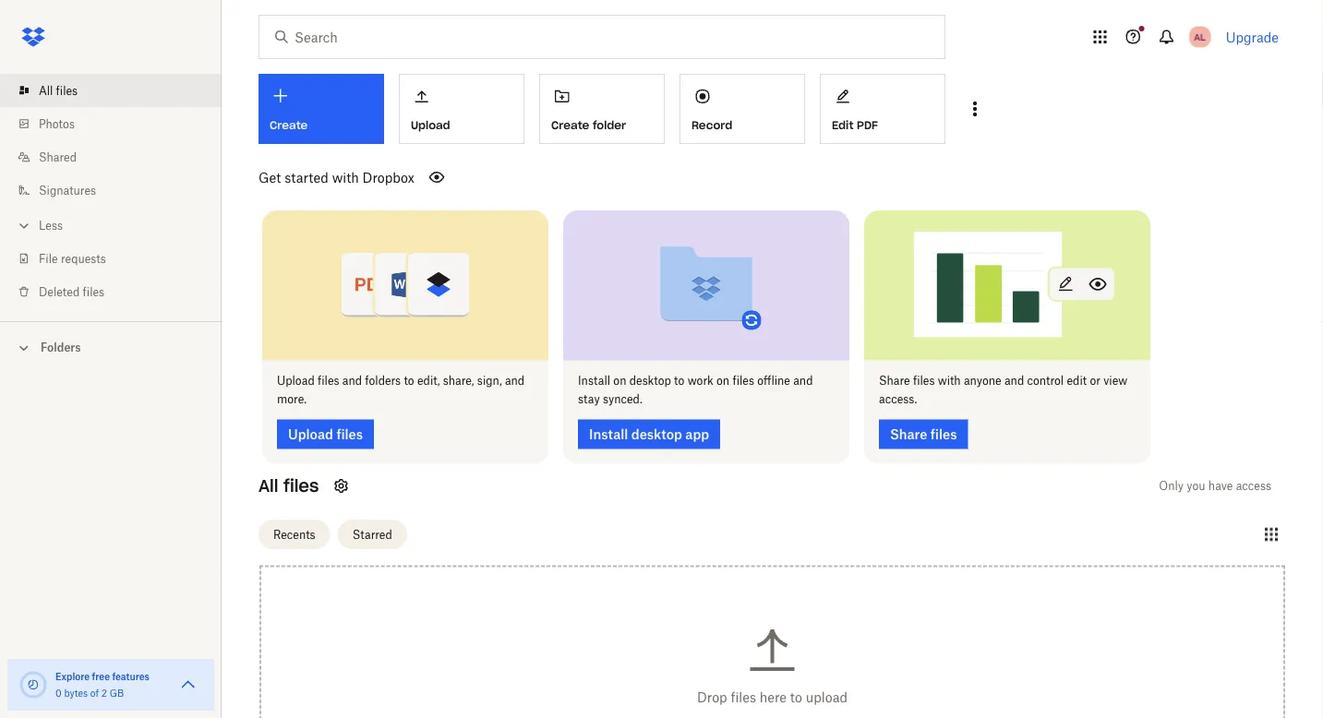 Task type: locate. For each thing, give the bounding box(es) containing it.
files up access.
[[913, 374, 935, 388]]

folder
[[593, 118, 626, 132]]

0 vertical spatial with
[[332, 169, 359, 185]]

view
[[1104, 374, 1128, 388]]

drop
[[697, 690, 728, 706]]

Search in folder "Dropbox" text field
[[295, 27, 907, 47]]

less image
[[15, 217, 33, 235]]

and left control
[[1005, 374, 1025, 388]]

of
[[90, 688, 99, 699]]

upload down more.
[[288, 427, 333, 442]]

al button
[[1186, 22, 1215, 52]]

to for install on desktop to work on files offline and stay synced.
[[674, 374, 685, 388]]

all files up photos
[[39, 84, 78, 97]]

files inside install on desktop to work on files offline and stay synced.
[[733, 374, 755, 388]]

0 vertical spatial all
[[39, 84, 53, 97]]

upgrade link
[[1226, 29, 1279, 45]]

share files
[[890, 427, 957, 442]]

get
[[259, 169, 281, 185]]

control
[[1028, 374, 1064, 388]]

have
[[1209, 479, 1233, 493]]

all inside list item
[[39, 84, 53, 97]]

1 horizontal spatial to
[[674, 374, 685, 388]]

share,
[[443, 374, 474, 388]]

1 horizontal spatial all
[[259, 476, 278, 497]]

to inside install on desktop to work on files offline and stay synced.
[[674, 374, 685, 388]]

and right offline
[[794, 374, 813, 388]]

file requests link
[[15, 242, 222, 275]]

with inside share files with anyone and control edit or view access.
[[938, 374, 961, 388]]

shared
[[39, 150, 77, 164]]

files
[[56, 84, 78, 97], [83, 285, 104, 299], [318, 374, 339, 388], [733, 374, 755, 388], [913, 374, 935, 388], [337, 427, 363, 442], [931, 427, 957, 442], [283, 476, 319, 497], [731, 690, 756, 706]]

upload files
[[288, 427, 363, 442]]

and right sign,
[[505, 374, 525, 388]]

0 horizontal spatial all
[[39, 84, 53, 97]]

access
[[1236, 479, 1272, 493]]

0 horizontal spatial all files
[[39, 84, 78, 97]]

0 vertical spatial install
[[578, 374, 611, 388]]

recents
[[273, 528, 316, 542]]

install down synced.
[[589, 427, 628, 442]]

started
[[285, 169, 329, 185]]

0 horizontal spatial create
[[270, 118, 308, 133]]

all up recents
[[259, 476, 278, 497]]

3 and from the left
[[794, 374, 813, 388]]

0 horizontal spatial with
[[332, 169, 359, 185]]

starred button
[[338, 520, 407, 550]]

1 vertical spatial share
[[890, 427, 928, 442]]

create inside dropdown button
[[270, 118, 308, 133]]

folders button
[[0, 333, 222, 361]]

list
[[0, 63, 222, 321]]

pdf
[[857, 118, 878, 132]]

files inside upload files and folders to edit, share, sign, and more.
[[318, 374, 339, 388]]

files down share files with anyone and control edit or view access.
[[931, 427, 957, 442]]

1 horizontal spatial all files
[[259, 476, 319, 497]]

edit pdf button
[[820, 74, 946, 144]]

to inside upload files and folders to edit, share, sign, and more.
[[404, 374, 414, 388]]

1 vertical spatial upload
[[277, 374, 315, 388]]

create left the folder
[[551, 118, 590, 132]]

1 vertical spatial all
[[259, 476, 278, 497]]

upload for upload files and folders to edit, share, sign, and more.
[[277, 374, 315, 388]]

upload button
[[399, 74, 525, 144]]

desktop left the app
[[632, 427, 683, 442]]

to left the work
[[674, 374, 685, 388]]

2 on from the left
[[717, 374, 730, 388]]

create inside button
[[551, 118, 590, 132]]

desktop inside install desktop app button
[[632, 427, 683, 442]]

dropbox image
[[15, 18, 52, 55]]

2 vertical spatial upload
[[288, 427, 333, 442]]

upload inside button
[[288, 427, 333, 442]]

and
[[342, 374, 362, 388], [505, 374, 525, 388], [794, 374, 813, 388], [1005, 374, 1025, 388]]

and left folders
[[342, 374, 362, 388]]

desktop up synced.
[[630, 374, 671, 388]]

0 vertical spatial upload
[[411, 118, 450, 132]]

1 and from the left
[[342, 374, 362, 388]]

here
[[760, 690, 787, 706]]

file requests
[[39, 252, 106, 266]]

upload up dropbox
[[411, 118, 450, 132]]

files left offline
[[733, 374, 755, 388]]

features
[[112, 671, 150, 683]]

edit
[[1067, 374, 1087, 388]]

to left edit,
[[404, 374, 414, 388]]

1 vertical spatial with
[[938, 374, 961, 388]]

install inside install on desktop to work on files offline and stay synced.
[[578, 374, 611, 388]]

1 vertical spatial desktop
[[632, 427, 683, 442]]

upload
[[411, 118, 450, 132], [277, 374, 315, 388], [288, 427, 333, 442]]

with right "started"
[[332, 169, 359, 185]]

with left anyone
[[938, 374, 961, 388]]

or
[[1090, 374, 1101, 388]]

on up synced.
[[614, 374, 627, 388]]

all
[[39, 84, 53, 97], [259, 476, 278, 497]]

2 horizontal spatial to
[[790, 690, 803, 706]]

upgrade
[[1226, 29, 1279, 45]]

files up photos
[[56, 84, 78, 97]]

1 horizontal spatial with
[[938, 374, 961, 388]]

file
[[39, 252, 58, 266]]

0
[[55, 688, 62, 699]]

signatures link
[[15, 174, 222, 207]]

share
[[879, 374, 910, 388], [890, 427, 928, 442]]

files left 'here'
[[731, 690, 756, 706]]

upload inside dropdown button
[[411, 118, 450, 132]]

share up access.
[[879, 374, 910, 388]]

to
[[404, 374, 414, 388], [674, 374, 685, 388], [790, 690, 803, 706]]

install
[[578, 374, 611, 388], [589, 427, 628, 442]]

1 horizontal spatial on
[[717, 374, 730, 388]]

desktop
[[630, 374, 671, 388], [632, 427, 683, 442]]

explore
[[55, 671, 90, 683]]

create
[[551, 118, 590, 132], [270, 118, 308, 133]]

install up stay
[[578, 374, 611, 388]]

4 and from the left
[[1005, 374, 1025, 388]]

create up "started"
[[270, 118, 308, 133]]

1 vertical spatial all files
[[259, 476, 319, 497]]

share inside button
[[890, 427, 928, 442]]

1 on from the left
[[614, 374, 627, 388]]

share inside share files with anyone and control edit or view access.
[[879, 374, 910, 388]]

on
[[614, 374, 627, 388], [717, 374, 730, 388]]

upload for upload files
[[288, 427, 333, 442]]

all files
[[39, 84, 78, 97], [259, 476, 319, 497]]

to for drop files here to upload
[[790, 690, 803, 706]]

upload up more.
[[277, 374, 315, 388]]

share down access.
[[890, 427, 928, 442]]

0 vertical spatial desktop
[[630, 374, 671, 388]]

on right the work
[[717, 374, 730, 388]]

files up upload files button
[[318, 374, 339, 388]]

edit pdf
[[832, 118, 878, 132]]

0 vertical spatial all files
[[39, 84, 78, 97]]

files inside button
[[931, 427, 957, 442]]

1 horizontal spatial create
[[551, 118, 590, 132]]

photos link
[[15, 107, 222, 140]]

to right 'here'
[[790, 690, 803, 706]]

1 vertical spatial install
[[589, 427, 628, 442]]

0 horizontal spatial on
[[614, 374, 627, 388]]

all up photos
[[39, 84, 53, 97]]

photos
[[39, 117, 75, 131]]

stay
[[578, 393, 600, 406]]

and inside install on desktop to work on files offline and stay synced.
[[794, 374, 813, 388]]

upload inside upload files and folders to edit, share, sign, and more.
[[277, 374, 315, 388]]

share files button
[[879, 420, 968, 449]]

offline
[[758, 374, 791, 388]]

install inside button
[[589, 427, 628, 442]]

0 horizontal spatial to
[[404, 374, 414, 388]]

0 vertical spatial share
[[879, 374, 910, 388]]

all files up recents
[[259, 476, 319, 497]]

create for create
[[270, 118, 308, 133]]

with for files
[[938, 374, 961, 388]]

share files with anyone and control edit or view access.
[[879, 374, 1128, 406]]

files up folder settings image at the left bottom of the page
[[337, 427, 363, 442]]

share for share files
[[890, 427, 928, 442]]

with
[[332, 169, 359, 185], [938, 374, 961, 388]]

quota usage element
[[18, 671, 48, 700]]

deleted files
[[39, 285, 104, 299]]

dropbox
[[363, 169, 415, 185]]

files left folder settings image at the left bottom of the page
[[283, 476, 319, 497]]



Task type: vqa. For each thing, say whether or not it's contained in the screenshot.


Task type: describe. For each thing, give the bounding box(es) containing it.
record
[[692, 118, 733, 132]]

bytes
[[64, 688, 88, 699]]

create folder
[[551, 118, 626, 132]]

desktop inside install on desktop to work on files offline and stay synced.
[[630, 374, 671, 388]]

upload files and folders to edit, share, sign, and more.
[[277, 374, 525, 406]]

recents button
[[259, 520, 330, 550]]

list containing all files
[[0, 63, 222, 321]]

you
[[1187, 479, 1206, 493]]

files right 'deleted'
[[83, 285, 104, 299]]

edit,
[[417, 374, 440, 388]]

all files list item
[[0, 74, 222, 107]]

files inside share files with anyone and control edit or view access.
[[913, 374, 935, 388]]

upload
[[806, 690, 848, 706]]

drop files here to upload
[[697, 690, 848, 706]]

install for install on desktop to work on files offline and stay synced.
[[578, 374, 611, 388]]

create for create folder
[[551, 118, 590, 132]]

sign,
[[477, 374, 502, 388]]

share for share files with anyone and control edit or view access.
[[879, 374, 910, 388]]

install desktop app
[[589, 427, 709, 442]]

folders
[[365, 374, 401, 388]]

access.
[[879, 393, 917, 406]]

edit
[[832, 118, 854, 132]]

folders
[[41, 341, 81, 355]]

get started with dropbox
[[259, 169, 415, 185]]

shared link
[[15, 140, 222, 174]]

upload files button
[[277, 420, 374, 449]]

record button
[[680, 74, 805, 144]]

folder settings image
[[330, 475, 352, 497]]

less
[[39, 218, 63, 232]]

al
[[1195, 31, 1206, 42]]

all files inside all files link
[[39, 84, 78, 97]]

work
[[688, 374, 714, 388]]

explore free features 0 bytes of 2 gb
[[55, 671, 150, 699]]

anyone
[[964, 374, 1002, 388]]

all files link
[[15, 74, 222, 107]]

only you have access
[[1159, 479, 1272, 493]]

install desktop app button
[[578, 420, 721, 449]]

synced.
[[603, 393, 643, 406]]

deleted files link
[[15, 275, 222, 308]]

deleted
[[39, 285, 80, 299]]

app
[[686, 427, 709, 442]]

create button
[[259, 74, 384, 144]]

files inside button
[[337, 427, 363, 442]]

2
[[101, 688, 107, 699]]

gb
[[110, 688, 124, 699]]

create folder button
[[539, 74, 665, 144]]

2 and from the left
[[505, 374, 525, 388]]

starred
[[352, 528, 392, 542]]

more.
[[277, 393, 307, 406]]

requests
[[61, 252, 106, 266]]

and inside share files with anyone and control edit or view access.
[[1005, 374, 1025, 388]]

free
[[92, 671, 110, 683]]

with for started
[[332, 169, 359, 185]]

install for install desktop app
[[589, 427, 628, 442]]

only
[[1159, 479, 1184, 493]]

upload for upload
[[411, 118, 450, 132]]

install on desktop to work on files offline and stay synced.
[[578, 374, 813, 406]]

files inside list item
[[56, 84, 78, 97]]

signatures
[[39, 183, 96, 197]]



